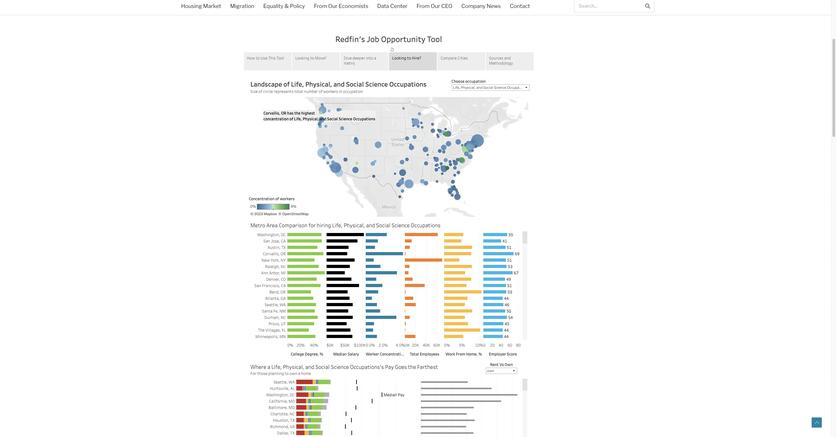 Task type: describe. For each thing, give the bounding box(es) containing it.
news
[[487, 3, 501, 9]]

contact
[[510, 3, 530, 9]]

housing market link
[[177, 0, 226, 13]]

data center link
[[373, 0, 412, 13]]

from our ceo
[[417, 3, 453, 9]]

from for from our ceo
[[417, 3, 430, 9]]

migration
[[230, 3, 254, 9]]

from our ceo link
[[412, 0, 457, 13]]

data center
[[377, 3, 408, 9]]

ceo
[[441, 3, 453, 9]]

opportunity score
[[237, 10, 328, 23]]

equality
[[263, 3, 284, 9]]

company news link
[[457, 0, 506, 13]]

contact link
[[506, 0, 535, 13]]



Task type: locate. For each thing, give the bounding box(es) containing it.
1 horizontal spatial our
[[431, 3, 440, 9]]

company
[[462, 3, 486, 9]]

our
[[328, 3, 338, 9], [431, 3, 440, 9]]

1 our from the left
[[328, 3, 338, 9]]

Search... search field
[[575, 0, 642, 12]]

2 our from the left
[[431, 3, 440, 9]]

equality & policy
[[263, 3, 305, 9]]

None search field
[[575, 0, 655, 12]]

from for from our economists
[[314, 3, 327, 9]]

opportunity
[[237, 10, 297, 23]]

our left ceo
[[431, 3, 440, 9]]

market
[[203, 3, 221, 9]]

from
[[314, 3, 327, 9], [417, 3, 430, 9]]

1 from from the left
[[314, 3, 327, 9]]

1 horizontal spatial from
[[417, 3, 430, 9]]

equality & policy link
[[259, 0, 310, 13]]

data
[[377, 3, 389, 9]]

our for economists
[[328, 3, 338, 9]]

&
[[285, 3, 289, 9]]

center
[[390, 3, 408, 9]]

0 horizontal spatial our
[[328, 3, 338, 9]]

policy
[[290, 3, 305, 9]]

company news
[[462, 3, 501, 9]]

our left economists
[[328, 3, 338, 9]]

from our economists
[[314, 3, 368, 9]]

search image
[[645, 3, 651, 8]]

from our economists link
[[310, 0, 373, 13]]

2 from from the left
[[417, 3, 430, 9]]

0 horizontal spatial from
[[314, 3, 327, 9]]

housing
[[181, 3, 202, 9]]

our for ceo
[[431, 3, 440, 9]]

from left ceo
[[417, 3, 430, 9]]

score
[[300, 10, 328, 23]]

migration link
[[226, 0, 259, 13]]

from up score
[[314, 3, 327, 9]]

economists
[[339, 3, 368, 9]]

housing market
[[181, 3, 221, 9]]



Task type: vqa. For each thing, say whether or not it's contained in the screenshot.
&
yes



